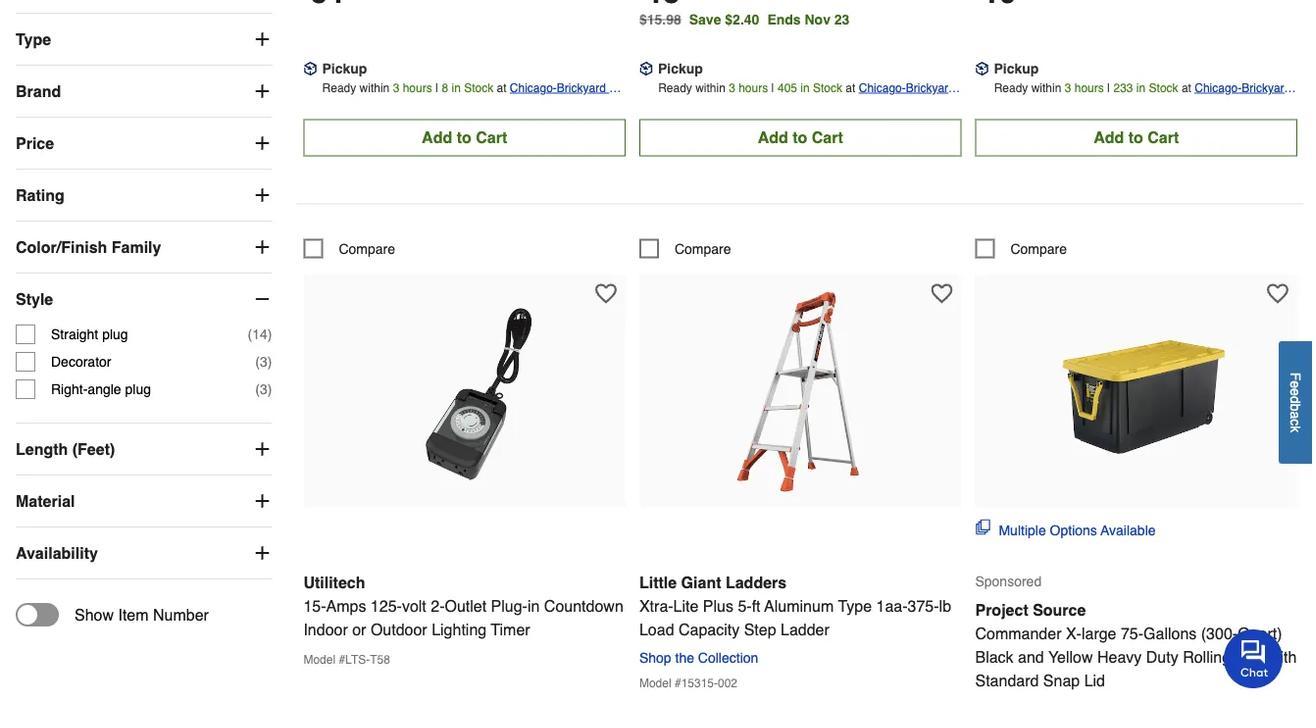 Task type: locate. For each thing, give the bounding box(es) containing it.
(
[[248, 327, 252, 343], [255, 355, 260, 370], [255, 382, 260, 398]]

stock for 233
[[1150, 82, 1179, 95]]

plus image
[[253, 30, 272, 49], [253, 134, 272, 153], [253, 186, 272, 205], [253, 238, 272, 257], [253, 492, 272, 512], [253, 544, 272, 564]]

to
[[457, 129, 472, 147], [793, 129, 808, 147], [1129, 129, 1144, 147]]

3 ready from the left
[[995, 82, 1029, 95]]

( for plug
[[248, 327, 252, 343]]

hours inside ready within 3 hours | 233 in stock at chicago-brickyard lowe's
[[1075, 82, 1105, 95]]

ready inside ready within 3 hours | 405 in stock at chicago-brickyard lowe's
[[659, 82, 693, 95]]

model
[[304, 654, 336, 667], [640, 677, 672, 691]]

compare inside 5013943287 element
[[1011, 242, 1068, 257]]

0 horizontal spatial chicago-brickyard lowe's button
[[510, 79, 626, 115]]

within left 233
[[1032, 82, 1062, 95]]

1 lowe's from the left
[[510, 101, 546, 115]]

0 horizontal spatial at
[[497, 82, 507, 95]]

1 horizontal spatial pickup
[[658, 61, 703, 77]]

3 pickup from the left
[[994, 61, 1040, 77]]

indoor
[[304, 622, 348, 640]]

2 to from the left
[[793, 129, 808, 147]]

cart for third add to cart button from right
[[476, 129, 508, 147]]

in for 233
[[1137, 82, 1146, 95]]

lowe's inside ready within 3 hours | 8 in stock at chicago-brickyard lowe's
[[510, 101, 546, 115]]

compare
[[339, 242, 395, 257], [675, 242, 732, 257], [1011, 242, 1068, 257]]

2 cart from the left
[[812, 129, 844, 147]]

snap
[[1044, 673, 1081, 691]]

cart down ready within 3 hours | 233 in stock at chicago-brickyard lowe's
[[1148, 129, 1180, 147]]

stock for 405
[[813, 82, 843, 95]]

1 vertical spatial plus image
[[253, 440, 272, 460]]

plus image
[[253, 82, 272, 101], [253, 440, 272, 460]]

plus image inside price button
[[253, 134, 272, 153]]

0 horizontal spatial #
[[339, 654, 345, 667]]

75-
[[1122, 626, 1144, 644]]

lb
[[940, 598, 952, 616]]

0 horizontal spatial stock
[[464, 82, 494, 95]]

3 hours from the left
[[1075, 82, 1105, 95]]

in right "8"
[[452, 82, 461, 95]]

outdoor
[[371, 622, 428, 640]]

| left 405
[[772, 82, 775, 95]]

heavy
[[1098, 649, 1143, 667]]

ready within 3 hours | 8 in stock at chicago-brickyard lowe's
[[322, 82, 610, 115]]

1 vertical spatial #
[[675, 677, 682, 691]]

1 horizontal spatial add to cart
[[758, 129, 844, 147]]

1 chicago- from the left
[[510, 82, 557, 95]]

2 stock from the left
[[813, 82, 843, 95]]

3 add to cart button from the left
[[976, 120, 1298, 157]]

project source commander x-large 75-gallons (300-quart) black and yellow heavy duty rolling tote with standard snap lid
[[976, 602, 1298, 691]]

plus image for availability
[[253, 544, 272, 564]]

chicago- inside ready within 3 hours | 405 in stock at chicago-brickyard lowe's
[[859, 82, 906, 95]]

color/finish family button
[[16, 222, 272, 273]]

3 to from the left
[[1129, 129, 1144, 147]]

2 horizontal spatial heart outline image
[[1268, 284, 1289, 305]]

color/finish
[[16, 238, 107, 256]]

( 3 ) for right-angle plug
[[255, 382, 272, 398]]

0 horizontal spatial add
[[422, 129, 453, 147]]

add to cart button down ready within 3 hours | 8 in stock at chicago-brickyard lowe's
[[304, 120, 626, 157]]

1 hours from the left
[[403, 82, 432, 95]]

0 vertical spatial model
[[304, 654, 336, 667]]

3 at from the left
[[1182, 82, 1192, 95]]

xtra-
[[640, 598, 674, 616]]

price
[[16, 134, 54, 152]]

# down indoor
[[339, 654, 345, 667]]

ft
[[752, 598, 761, 616]]

add for second add to cart button from right
[[758, 129, 789, 147]]

1 horizontal spatial #
[[675, 677, 682, 691]]

1 stock from the left
[[464, 82, 494, 95]]

pickup for ready within 3 hours | 233 in stock at chicago-brickyard lowe's
[[994, 61, 1040, 77]]

0 vertical spatial #
[[339, 654, 345, 667]]

in
[[452, 82, 461, 95], [801, 82, 810, 95], [1137, 82, 1146, 95], [528, 598, 540, 616]]

1 horizontal spatial |
[[772, 82, 775, 95]]

1 horizontal spatial heart outline image
[[932, 284, 953, 305]]

plus image for color/finish family
[[253, 238, 272, 257]]

chat invite button image
[[1225, 629, 1284, 689]]

2 | from the left
[[772, 82, 775, 95]]

1 horizontal spatial brickyard
[[906, 82, 955, 95]]

type
[[16, 30, 51, 48], [839, 598, 872, 616]]

0 horizontal spatial pickup
[[322, 61, 367, 77]]

b
[[1289, 404, 1305, 411]]

timer
[[491, 622, 531, 640]]

sponsored
[[976, 574, 1042, 590]]

5013943287 element
[[976, 240, 1068, 259]]

pickup for ready within 3 hours | 8 in stock at chicago-brickyard lowe's
[[322, 61, 367, 77]]

1 compare from the left
[[339, 242, 395, 257]]

at inside ready within 3 hours | 405 in stock at chicago-brickyard lowe's
[[846, 82, 856, 95]]

1 horizontal spatial hours
[[739, 82, 769, 95]]

3 lowe's from the left
[[1195, 101, 1232, 115]]

add to cart button down ready within 3 hours | 405 in stock at chicago-brickyard lowe's
[[640, 120, 962, 157]]

add to cart button down ready within 3 hours | 233 in stock at chicago-brickyard lowe's
[[976, 120, 1298, 157]]

1 horizontal spatial compare
[[675, 242, 732, 257]]

in up the timer
[[528, 598, 540, 616]]

type button
[[16, 14, 272, 65]]

1 horizontal spatial add
[[758, 129, 789, 147]]

pickup image
[[304, 62, 317, 76]]

2 horizontal spatial to
[[1129, 129, 1144, 147]]

ready within 3 hours | 405 in stock at chicago-brickyard lowe's
[[659, 82, 959, 115]]

| inside ready within 3 hours | 405 in stock at chicago-brickyard lowe's
[[772, 82, 775, 95]]

heart outline image
[[596, 284, 617, 305], [932, 284, 953, 305], [1268, 284, 1289, 305]]

2 add from the left
[[758, 129, 789, 147]]

in inside ready within 3 hours | 233 in stock at chicago-brickyard lowe's
[[1137, 82, 1146, 95]]

pickup image
[[640, 62, 653, 76], [976, 62, 990, 76]]

0 horizontal spatial hours
[[403, 82, 432, 95]]

plug right the straight
[[102, 327, 128, 343]]

cart down ready within 3 hours | 8 in stock at chicago-brickyard lowe's
[[476, 129, 508, 147]]

2 horizontal spatial hours
[[1075, 82, 1105, 95]]

2 horizontal spatial compare
[[1011, 242, 1068, 257]]

cart down ready within 3 hours | 405 in stock at chicago-brickyard lowe's
[[812, 129, 844, 147]]

large
[[1082, 626, 1117, 644]]

1 horizontal spatial to
[[793, 129, 808, 147]]

2 hours from the left
[[739, 82, 769, 95]]

at for 8
[[497, 82, 507, 95]]

aluminum
[[765, 598, 834, 616]]

pickup
[[322, 61, 367, 77], [658, 61, 703, 77], [994, 61, 1040, 77]]

( for angle
[[255, 382, 260, 398]]

pickup for ready within 3 hours | 405 in stock at chicago-brickyard lowe's
[[658, 61, 703, 77]]

0 horizontal spatial brickyard
[[557, 82, 606, 95]]

2 horizontal spatial ready
[[995, 82, 1029, 95]]

|
[[436, 82, 439, 95], [772, 82, 775, 95], [1108, 82, 1111, 95]]

chicago- inside ready within 3 hours | 233 in stock at chicago-brickyard lowe's
[[1195, 82, 1243, 95]]

compare inside 5014114195 element
[[675, 242, 732, 257]]

hours left 405
[[739, 82, 769, 95]]

type up brand
[[16, 30, 51, 48]]

2 within from the left
[[696, 82, 726, 95]]

stock right 405
[[813, 82, 843, 95]]

e up b
[[1289, 388, 1305, 396]]

0 vertical spatial plus image
[[253, 82, 272, 101]]

lowe's inside ready within 3 hours | 233 in stock at chicago-brickyard lowe's
[[1195, 101, 1232, 115]]

lowe's inside ready within 3 hours | 405 in stock at chicago-brickyard lowe's
[[859, 101, 896, 115]]

chicago- right 405
[[859, 82, 906, 95]]

add down 233
[[1094, 129, 1125, 147]]

2 ready from the left
[[659, 82, 693, 95]]

ready inside ready within 3 hours | 233 in stock at chicago-brickyard lowe's
[[995, 82, 1029, 95]]

at right "8"
[[497, 82, 507, 95]]

available
[[1101, 523, 1156, 539]]

length (feet) button
[[16, 424, 272, 475]]

2 horizontal spatial within
[[1032, 82, 1062, 95]]

collection
[[699, 651, 759, 666]]

cart for first add to cart button from the right
[[1148, 129, 1180, 147]]

| for 8
[[436, 82, 439, 95]]

2 vertical spatial (
[[255, 382, 260, 398]]

1 horizontal spatial lowe's
[[859, 101, 896, 115]]

a
[[1289, 411, 1305, 419]]

2 horizontal spatial cart
[[1148, 129, 1180, 147]]

family
[[112, 238, 161, 256]]

1 within from the left
[[360, 82, 390, 95]]

0 horizontal spatial within
[[360, 82, 390, 95]]

within left "8"
[[360, 82, 390, 95]]

2 horizontal spatial chicago-brickyard lowe's button
[[1195, 79, 1298, 115]]

0 vertical spatial ( 3 )
[[255, 355, 272, 370]]

model down shop
[[640, 677, 672, 691]]

to down ready within 3 hours | 405 in stock at chicago-brickyard lowe's
[[793, 129, 808, 147]]

f
[[1289, 372, 1305, 381]]

1 ) from the top
[[268, 327, 272, 343]]

2 pickup from the left
[[658, 61, 703, 77]]

0 horizontal spatial pickup image
[[640, 62, 653, 76]]

2 horizontal spatial at
[[1182, 82, 1192, 95]]

at right 405
[[846, 82, 856, 95]]

2 horizontal spatial |
[[1108, 82, 1111, 95]]

1 cart from the left
[[476, 129, 508, 147]]

stock inside ready within 3 hours | 8 in stock at chicago-brickyard lowe's
[[464, 82, 494, 95]]

plus image inside rating button
[[253, 186, 272, 205]]

3 compare from the left
[[1011, 242, 1068, 257]]

hours
[[403, 82, 432, 95], [739, 82, 769, 95], [1075, 82, 1105, 95]]

233
[[1114, 82, 1134, 95]]

plus image for material
[[253, 492, 272, 512]]

1 horizontal spatial pickup image
[[976, 62, 990, 76]]

source
[[1033, 602, 1087, 620]]

| inside ready within 3 hours | 8 in stock at chicago-brickyard lowe's
[[436, 82, 439, 95]]

at inside ready within 3 hours | 8 in stock at chicago-brickyard lowe's
[[497, 82, 507, 95]]

0 horizontal spatial add to cart button
[[304, 120, 626, 157]]

within inside ready within 3 hours | 405 in stock at chicago-brickyard lowe's
[[696, 82, 726, 95]]

within inside ready within 3 hours | 8 in stock at chicago-brickyard lowe's
[[360, 82, 390, 95]]

3 heart outline image from the left
[[1268, 284, 1289, 305]]

0 horizontal spatial lowe's
[[510, 101, 546, 115]]

at for 233
[[1182, 82, 1192, 95]]

3 add to cart from the left
[[1094, 129, 1180, 147]]

2 at from the left
[[846, 82, 856, 95]]

ends nov 23 element
[[768, 12, 858, 28]]

1 chicago-brickyard lowe's button from the left
[[510, 79, 626, 115]]

stock inside ready within 3 hours | 405 in stock at chicago-brickyard lowe's
[[813, 82, 843, 95]]

1 pickup from the left
[[322, 61, 367, 77]]

2 ( 3 ) from the top
[[255, 382, 272, 398]]

| left 233
[[1108, 82, 1111, 95]]

model # 15315-002
[[640, 677, 738, 691]]

3 stock from the left
[[1150, 82, 1179, 95]]

tote
[[1236, 649, 1265, 667]]

3 ) from the top
[[268, 382, 272, 398]]

0 horizontal spatial heart outline image
[[596, 284, 617, 305]]

3 brickyard from the left
[[1243, 82, 1292, 95]]

1 horizontal spatial cart
[[812, 129, 844, 147]]

1 horizontal spatial chicago-brickyard lowe's button
[[859, 79, 962, 115]]

chicago- inside ready within 3 hours | 8 in stock at chicago-brickyard lowe's
[[510, 82, 557, 95]]

brickyard inside ready within 3 hours | 8 in stock at chicago-brickyard lowe's
[[557, 82, 606, 95]]

within inside ready within 3 hours | 233 in stock at chicago-brickyard lowe's
[[1032, 82, 1062, 95]]

2 lowe's from the left
[[859, 101, 896, 115]]

chicago-brickyard lowe's button
[[510, 79, 626, 115], [859, 79, 962, 115], [1195, 79, 1298, 115]]

within for ready within 3 hours | 233 in stock at chicago-brickyard lowe's
[[1032, 82, 1062, 95]]

compare inside 5014300771 'element'
[[339, 242, 395, 257]]

plus image inside the availability button
[[253, 544, 272, 564]]

3
[[393, 82, 400, 95], [729, 82, 736, 95], [1065, 82, 1072, 95], [260, 355, 268, 370], [260, 382, 268, 398]]

at inside ready within 3 hours | 233 in stock at chicago-brickyard lowe's
[[1182, 82, 1192, 95]]

1 ready from the left
[[322, 82, 356, 95]]

1 plus image from the top
[[253, 30, 272, 49]]

3 cart from the left
[[1148, 129, 1180, 147]]

in right 405
[[801, 82, 810, 95]]

2 e from the top
[[1289, 388, 1305, 396]]

3 within from the left
[[1032, 82, 1062, 95]]

0 horizontal spatial model
[[304, 654, 336, 667]]

model down indoor
[[304, 654, 336, 667]]

ready inside ready within 3 hours | 8 in stock at chicago-brickyard lowe's
[[322, 82, 356, 95]]

stock inside ready within 3 hours | 233 in stock at chicago-brickyard lowe's
[[1150, 82, 1179, 95]]

0 horizontal spatial add to cart
[[422, 129, 508, 147]]

1 | from the left
[[436, 82, 439, 95]]

1 horizontal spatial model
[[640, 677, 672, 691]]

lowe's for 405
[[859, 101, 896, 115]]

minus image
[[253, 290, 272, 309]]

2 add to cart from the left
[[758, 129, 844, 147]]

0 vertical spatial type
[[16, 30, 51, 48]]

plus image for price
[[253, 134, 272, 153]]

2 horizontal spatial brickyard
[[1243, 82, 1292, 95]]

6 plus image from the top
[[253, 544, 272, 564]]

1 to from the left
[[457, 129, 472, 147]]

multiple options available
[[999, 523, 1156, 539]]

chicago-
[[510, 82, 557, 95], [859, 82, 906, 95], [1195, 82, 1243, 95]]

add to cart button
[[304, 120, 626, 157], [640, 120, 962, 157], [976, 120, 1298, 157]]

chicago- right 233
[[1195, 82, 1243, 95]]

0 horizontal spatial ready
[[322, 82, 356, 95]]

2 pickup image from the left
[[976, 62, 990, 76]]

hours left "8"
[[403, 82, 432, 95]]

1 at from the left
[[497, 82, 507, 95]]

pickup image for ready within 3 hours | 233 in stock at chicago-brickyard lowe's
[[976, 62, 990, 76]]

countdown
[[544, 598, 624, 616]]

1 pickup image from the left
[[640, 62, 653, 76]]

to down ready within 3 hours | 233 in stock at chicago-brickyard lowe's
[[1129, 129, 1144, 147]]

giant
[[682, 575, 722, 593]]

3 inside ready within 3 hours | 8 in stock at chicago-brickyard lowe's
[[393, 82, 400, 95]]

1 vertical spatial model
[[640, 677, 672, 691]]

8
[[442, 82, 449, 95]]

5014300771 element
[[304, 240, 395, 259]]

3 chicago-brickyard lowe's button from the left
[[1195, 79, 1298, 115]]

1 horizontal spatial ready
[[659, 82, 693, 95]]

2 plus image from the top
[[253, 134, 272, 153]]

1 add to cart from the left
[[422, 129, 508, 147]]

4 plus image from the top
[[253, 238, 272, 257]]

chicago- right "8"
[[510, 82, 557, 95]]

1 vertical spatial type
[[839, 598, 872, 616]]

0 horizontal spatial compare
[[339, 242, 395, 257]]

3 add from the left
[[1094, 129, 1125, 147]]

within down "save"
[[696, 82, 726, 95]]

x-
[[1067, 626, 1082, 644]]

0 horizontal spatial chicago-
[[510, 82, 557, 95]]

in right 233
[[1137, 82, 1146, 95]]

2 chicago- from the left
[[859, 82, 906, 95]]

3 inside ready within 3 hours | 405 in stock at chicago-brickyard lowe's
[[729, 82, 736, 95]]

and
[[1019, 649, 1045, 667]]

0 horizontal spatial type
[[16, 30, 51, 48]]

2 horizontal spatial lowe's
[[1195, 101, 1232, 115]]

show item number element
[[16, 604, 209, 627]]

duty
[[1147, 649, 1179, 667]]

utilitech
[[304, 575, 366, 593]]

add down 405
[[758, 129, 789, 147]]

375-
[[908, 598, 940, 616]]

1 brickyard from the left
[[557, 82, 606, 95]]

hours inside ready within 3 hours | 405 in stock at chicago-brickyard lowe's
[[739, 82, 769, 95]]

plus image inside color/finish family button
[[253, 238, 272, 257]]

1 e from the top
[[1289, 381, 1305, 388]]

3 chicago- from the left
[[1195, 82, 1243, 95]]

2 horizontal spatial add to cart
[[1094, 129, 1180, 147]]

| left "8"
[[436, 82, 439, 95]]

save
[[690, 12, 722, 28]]

hours inside ready within 3 hours | 8 in stock at chicago-brickyard lowe's
[[403, 82, 432, 95]]

stock
[[464, 82, 494, 95], [813, 82, 843, 95], [1150, 82, 1179, 95]]

ready for ready within 3 hours | 233 in stock at chicago-brickyard lowe's
[[995, 82, 1029, 95]]

plus image inside brand button
[[253, 82, 272, 101]]

commander
[[976, 626, 1062, 644]]

2 horizontal spatial chicago-
[[1195, 82, 1243, 95]]

0 vertical spatial )
[[268, 327, 272, 343]]

1 horizontal spatial chicago-
[[859, 82, 906, 95]]

within for ready within 3 hours | 405 in stock at chicago-brickyard lowe's
[[696, 82, 726, 95]]

plus image inside type button
[[253, 30, 272, 49]]

$15.98
[[640, 12, 682, 28]]

in inside ready within 3 hours | 405 in stock at chicago-brickyard lowe's
[[801, 82, 810, 95]]

1 horizontal spatial type
[[839, 598, 872, 616]]

at right 233
[[1182, 82, 1192, 95]]

type left 1aa-
[[839, 598, 872, 616]]

3 inside ready within 3 hours | 233 in stock at chicago-brickyard lowe's
[[1065, 82, 1072, 95]]

hours left 233
[[1075, 82, 1105, 95]]

to down ready within 3 hours | 8 in stock at chicago-brickyard lowe's
[[457, 129, 472, 147]]

( 14 )
[[248, 327, 272, 343]]

in inside ready within 3 hours | 8 in stock at chicago-brickyard lowe's
[[452, 82, 461, 95]]

2 horizontal spatial pickup
[[994, 61, 1040, 77]]

2 horizontal spatial stock
[[1150, 82, 1179, 95]]

2 ) from the top
[[268, 355, 272, 370]]

e up d
[[1289, 381, 1305, 388]]

# down the
[[675, 677, 682, 691]]

brand
[[16, 82, 61, 100]]

1 add from the left
[[422, 129, 453, 147]]

add to cart down ready within 3 hours | 405 in stock at chicago-brickyard lowe's
[[758, 129, 844, 147]]

2 brickyard from the left
[[906, 82, 955, 95]]

1 horizontal spatial stock
[[813, 82, 843, 95]]

stock right 233
[[1150, 82, 1179, 95]]

1 horizontal spatial within
[[696, 82, 726, 95]]

1 horizontal spatial add to cart button
[[640, 120, 962, 157]]

5 plus image from the top
[[253, 492, 272, 512]]

show item number
[[75, 606, 209, 624]]

chicago- for ready within 3 hours | 405 in stock at chicago-brickyard lowe's
[[859, 82, 906, 95]]

1 ( 3 ) from the top
[[255, 355, 272, 370]]

plug right angle
[[125, 382, 151, 398]]

add to cart down ready within 3 hours | 233 in stock at chicago-brickyard lowe's
[[1094, 129, 1180, 147]]

plus image inside length (feet) button
[[253, 440, 272, 460]]

add to cart for third add to cart button from right
[[422, 129, 508, 147]]

brickyard inside ready within 3 hours | 233 in stock at chicago-brickyard lowe's
[[1243, 82, 1292, 95]]

2 vertical spatial )
[[268, 382, 272, 398]]

3 | from the left
[[1108, 82, 1111, 95]]

0 horizontal spatial to
[[457, 129, 472, 147]]

0 horizontal spatial |
[[436, 82, 439, 95]]

length
[[16, 440, 68, 459]]

2 plus image from the top
[[253, 440, 272, 460]]

)
[[268, 327, 272, 343], [268, 355, 272, 370], [268, 382, 272, 398]]

stock right "8"
[[464, 82, 494, 95]]

options
[[1051, 523, 1098, 539]]

add to cart down ready within 3 hours | 8 in stock at chicago-brickyard lowe's
[[422, 129, 508, 147]]

2 chicago-brickyard lowe's button from the left
[[859, 79, 962, 115]]

2 horizontal spatial add
[[1094, 129, 1125, 147]]

( 3 )
[[255, 355, 272, 370], [255, 382, 272, 398]]

in for 8
[[452, 82, 461, 95]]

brickyard inside ready within 3 hours | 405 in stock at chicago-brickyard lowe's
[[906, 82, 955, 95]]

the
[[676, 651, 695, 666]]

1 plus image from the top
[[253, 82, 272, 101]]

3 plus image from the top
[[253, 186, 272, 205]]

2 horizontal spatial add to cart button
[[976, 120, 1298, 157]]

1 vertical spatial ( 3 )
[[255, 382, 272, 398]]

0 horizontal spatial cart
[[476, 129, 508, 147]]

yellow
[[1049, 649, 1094, 667]]

| inside ready within 3 hours | 233 in stock at chicago-brickyard lowe's
[[1108, 82, 1111, 95]]

plus image inside material button
[[253, 492, 272, 512]]

1 horizontal spatial at
[[846, 82, 856, 95]]

1 vertical spatial )
[[268, 355, 272, 370]]

rating button
[[16, 170, 272, 221]]

add down ready within 3 hours | 8 in stock at chicago-brickyard lowe's
[[422, 129, 453, 147]]

0 vertical spatial (
[[248, 327, 252, 343]]

2 compare from the left
[[675, 242, 732, 257]]

hours for 233
[[1075, 82, 1105, 95]]

1 add to cart button from the left
[[304, 120, 626, 157]]



Task type: describe. For each thing, give the bounding box(es) containing it.
| for 405
[[772, 82, 775, 95]]

gallons
[[1144, 626, 1197, 644]]

model for model # 15315-002
[[640, 677, 672, 691]]

quart)
[[1238, 626, 1283, 644]]

pickup image for ready within 3 hours | 405 in stock at chicago-brickyard lowe's
[[640, 62, 653, 76]]

in inside utilitech 15-amps 125-volt 2-outlet plug-in countdown indoor or outdoor lighting timer
[[528, 598, 540, 616]]

2 heart outline image from the left
[[932, 284, 953, 305]]

in for 405
[[801, 82, 810, 95]]

2-
[[431, 598, 445, 616]]

5-
[[738, 598, 752, 616]]

k
[[1289, 426, 1305, 433]]

add for first add to cart button from the right
[[1094, 129, 1125, 147]]

within for ready within 3 hours | 8 in stock at chicago-brickyard lowe's
[[360, 82, 390, 95]]

compare for 5014114195 element
[[675, 242, 732, 257]]

3 for 8
[[393, 82, 400, 95]]

add to cart for second add to cart button from right
[[758, 129, 844, 147]]

15315-
[[682, 677, 718, 691]]

002
[[718, 677, 738, 691]]

ladders
[[726, 575, 787, 593]]

savings save $2.40 element
[[690, 12, 858, 28]]

brand button
[[16, 66, 272, 117]]

405
[[778, 82, 798, 95]]

step
[[744, 622, 777, 640]]

$2.40
[[725, 12, 760, 28]]

$15.98 save $2.40 ends nov 23
[[640, 12, 850, 28]]

straight
[[51, 327, 98, 343]]

color/finish family
[[16, 238, 161, 256]]

# for 15315-002
[[675, 677, 682, 691]]

compare for 5013943287 element
[[1011, 242, 1068, 257]]

( 3 ) for decorator
[[255, 355, 272, 370]]

plug-
[[491, 598, 528, 616]]

style button
[[16, 274, 272, 325]]

or
[[352, 622, 366, 640]]

project source commander x-large 75-gallons (300-quart) black and yellow heavy duty rolling tote with standard snap lid image
[[1029, 285, 1245, 501]]

right-
[[51, 382, 88, 398]]

show
[[75, 606, 114, 624]]

(300-
[[1202, 626, 1238, 644]]

add to cart for first add to cart button from the right
[[1094, 129, 1180, 147]]

| for 233
[[1108, 82, 1111, 95]]

was price $15.98 element
[[640, 7, 690, 28]]

shop the collection
[[640, 651, 759, 666]]

volt
[[402, 598, 427, 616]]

model for model # lts-t58
[[304, 654, 336, 667]]

chicago-brickyard lowe's button for ready within 3 hours | 8 in stock at chicago-brickyard lowe's
[[510, 79, 626, 115]]

1aa-
[[877, 598, 908, 616]]

ends
[[768, 12, 801, 28]]

chicago- for ready within 3 hours | 8 in stock at chicago-brickyard lowe's
[[510, 82, 557, 95]]

ready for ready within 3 hours | 8 in stock at chicago-brickyard lowe's
[[322, 82, 356, 95]]

brickyard for ready within 3 hours | 405 in stock at chicago-brickyard lowe's
[[906, 82, 955, 95]]

125-
[[371, 598, 402, 616]]

plus image for length (feet)
[[253, 440, 272, 460]]

chicago-brickyard lowe's button for ready within 3 hours | 233 in stock at chicago-brickyard lowe's
[[1195, 79, 1298, 115]]

1 vertical spatial plug
[[125, 382, 151, 398]]

little
[[640, 575, 677, 593]]

decorator
[[51, 355, 111, 370]]

t58
[[370, 654, 390, 667]]

lowe's for 8
[[510, 101, 546, 115]]

ready for ready within 3 hours | 405 in stock at chicago-brickyard lowe's
[[659, 82, 693, 95]]

chicago-brickyard lowe's button for ready within 3 hours | 405 in stock at chicago-brickyard lowe's
[[859, 79, 962, 115]]

rating
[[16, 186, 65, 204]]

ladder
[[781, 622, 830, 640]]

5014114195 element
[[640, 240, 732, 259]]

capacity
[[679, 622, 740, 640]]

availability button
[[16, 528, 272, 579]]

with
[[1270, 649, 1298, 667]]

little giant ladders xtra-lite plus 5-ft aluminum type 1aa-375-lb load capacity step ladder
[[640, 575, 952, 640]]

chicago- for ready within 3 hours | 233 in stock at chicago-brickyard lowe's
[[1195, 82, 1243, 95]]

c
[[1289, 419, 1305, 426]]

hours for 8
[[403, 82, 432, 95]]

) for plug
[[268, 327, 272, 343]]

utilitech 15-amps 125-volt 2-outlet plug-in countdown indoor or outdoor lighting timer image
[[357, 285, 573, 501]]

multiple options available link
[[976, 520, 1156, 541]]

item
[[118, 606, 149, 624]]

cart for second add to cart button from right
[[812, 129, 844, 147]]

material
[[16, 492, 75, 511]]

15-
[[304, 598, 326, 616]]

project
[[976, 602, 1029, 620]]

right-angle plug
[[51, 382, 151, 398]]

3 for 233
[[1065, 82, 1072, 95]]

brickyard for ready within 3 hours | 233 in stock at chicago-brickyard lowe's
[[1243, 82, 1292, 95]]

f e e d b a c k button
[[1280, 341, 1314, 464]]

14
[[252, 327, 268, 343]]

f e e d b a c k
[[1289, 372, 1305, 433]]

style
[[16, 290, 53, 308]]

brickyard for ready within 3 hours | 8 in stock at chicago-brickyard lowe's
[[557, 82, 606, 95]]

d
[[1289, 396, 1305, 404]]

2 add to cart button from the left
[[640, 120, 962, 157]]

load
[[640, 622, 675, 640]]

3 for 405
[[729, 82, 736, 95]]

outlet
[[445, 598, 487, 616]]

lts-
[[345, 654, 370, 667]]

# for lts-t58
[[339, 654, 345, 667]]

add for third add to cart button from right
[[422, 129, 453, 147]]

type inside button
[[16, 30, 51, 48]]

number
[[153, 606, 209, 624]]

price button
[[16, 118, 272, 169]]

plus
[[703, 598, 734, 616]]

type inside "little giant ladders xtra-lite plus 5-ft aluminum type 1aa-375-lb load capacity step ladder"
[[839, 598, 872, 616]]

hours for 405
[[739, 82, 769, 95]]

little giant ladders xtra-lite plus 5-ft aluminum type 1aa-375-lb load capacity step ladder image
[[693, 285, 909, 501]]

compare for 5014300771 'element' in the top left of the page
[[339, 242, 395, 257]]

plus image for rating
[[253, 186, 272, 205]]

at for 405
[[846, 82, 856, 95]]

model # lts-t58
[[304, 654, 390, 667]]

availability
[[16, 544, 98, 563]]

nov
[[805, 12, 831, 28]]

0 vertical spatial plug
[[102, 327, 128, 343]]

stock for 8
[[464, 82, 494, 95]]

) for angle
[[268, 382, 272, 398]]

amps
[[326, 598, 366, 616]]

shop the collection link
[[640, 651, 767, 666]]

lite
[[674, 598, 699, 616]]

ready within 3 hours | 233 in stock at chicago-brickyard lowe's
[[995, 82, 1295, 115]]

lighting
[[432, 622, 487, 640]]

lowe's for 233
[[1195, 101, 1232, 115]]

plus image for brand
[[253, 82, 272, 101]]

lid
[[1085, 673, 1106, 691]]

1 heart outline image from the left
[[596, 284, 617, 305]]

plus image for type
[[253, 30, 272, 49]]

rolling
[[1184, 649, 1232, 667]]

1 vertical spatial (
[[255, 355, 260, 370]]

black
[[976, 649, 1014, 667]]

material button
[[16, 476, 272, 527]]



Task type: vqa. For each thing, say whether or not it's contained in the screenshot.
in related to 233
yes



